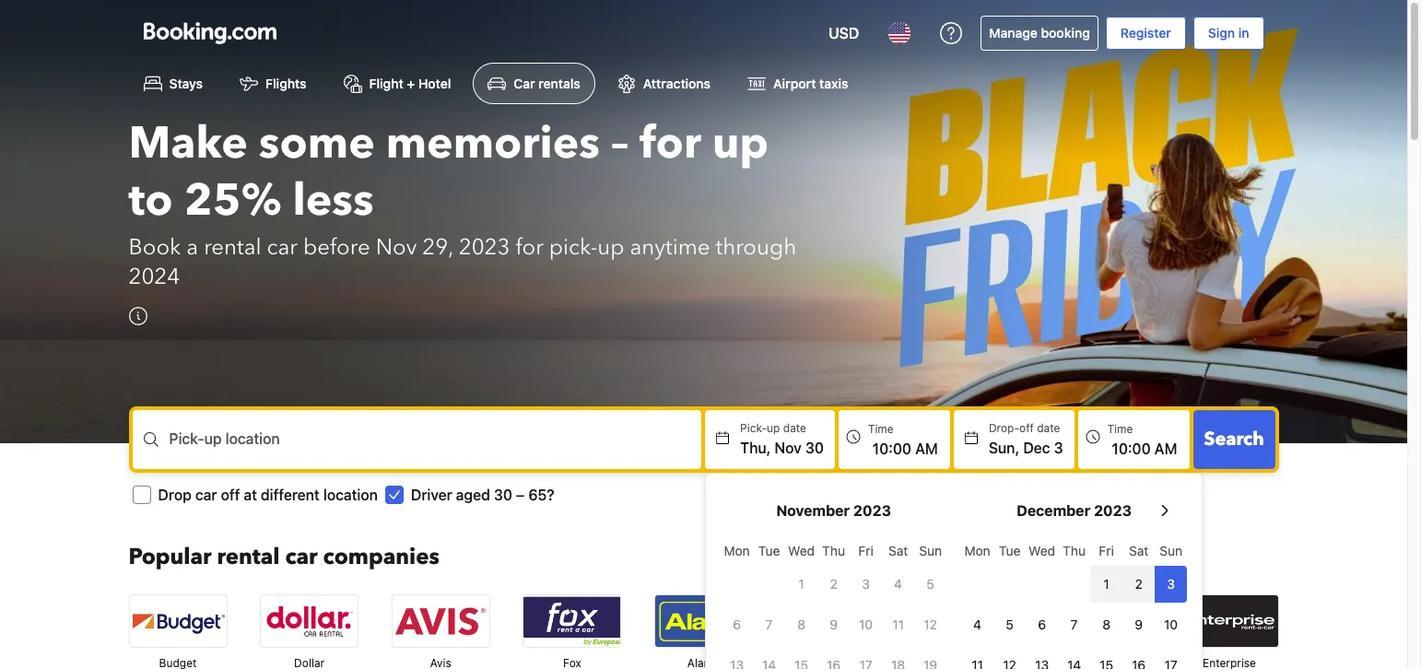 Task type: vqa. For each thing, say whether or not it's contained in the screenshot.
Sign In
yes



Task type: locate. For each thing, give the bounding box(es) containing it.
attractions
[[643, 76, 711, 92]]

10 inside checkbox
[[1165, 617, 1178, 633]]

tue down december
[[999, 543, 1021, 559]]

1 9 from the left
[[830, 617, 838, 633]]

10 right '9 december 2023' option
[[1165, 617, 1178, 633]]

3 inside option
[[1167, 576, 1175, 592]]

location
[[226, 431, 280, 447], [323, 487, 378, 504]]

1 inside checkbox
[[799, 576, 805, 592]]

1 horizontal spatial sat
[[1129, 543, 1149, 559]]

+
[[407, 76, 415, 92]]

rental down at
[[217, 542, 280, 573]]

pick- for pick-up location
[[169, 431, 204, 447]]

pick-
[[740, 422, 767, 435], [169, 431, 204, 447]]

thrifty logo image
[[787, 596, 884, 647]]

up left anytime
[[598, 233, 625, 263]]

2 mon from the left
[[965, 543, 991, 559]]

2023
[[459, 233, 510, 263], [854, 503, 891, 519], [1094, 503, 1132, 519]]

0 horizontal spatial –
[[516, 487, 525, 504]]

1 8 from the left
[[798, 617, 806, 633]]

1 6 from the left
[[733, 617, 741, 633]]

dollar logo image
[[261, 596, 358, 647]]

3
[[1054, 440, 1064, 457], [862, 576, 870, 592], [1167, 576, 1175, 592]]

booking.com online hotel reservations image
[[143, 22, 276, 44]]

0 vertical spatial 30
[[806, 440, 824, 457]]

6 right 5 december 2023 option
[[1038, 617, 1046, 633]]

0 horizontal spatial date
[[783, 422, 807, 435]]

thu
[[823, 543, 845, 559], [1063, 543, 1086, 559]]

4 right 3 'option'
[[894, 576, 903, 592]]

make
[[129, 114, 248, 175]]

1 horizontal spatial 30
[[806, 440, 824, 457]]

15 December 2023 checkbox
[[1091, 647, 1123, 669]]

2 date from the left
[[1037, 422, 1061, 435]]

2 inside checkbox
[[1135, 576, 1143, 592]]

1 horizontal spatial wed
[[1029, 543, 1056, 559]]

4 for 4 november 2023 checkbox
[[894, 576, 903, 592]]

mon up sixt logo
[[965, 543, 991, 559]]

13 December 2023 checkbox
[[1026, 647, 1059, 669]]

grid
[[721, 533, 947, 669], [962, 533, 1188, 669]]

0 horizontal spatial wed
[[788, 543, 815, 559]]

0 horizontal spatial sat
[[889, 543, 908, 559]]

drop-
[[989, 422, 1020, 435]]

0 horizontal spatial sun
[[919, 543, 942, 559]]

1 fri from the left
[[859, 543, 874, 559]]

location right the different
[[323, 487, 378, 504]]

0 horizontal spatial mon tue wed thu
[[724, 543, 845, 559]]

0 horizontal spatial 9
[[830, 617, 838, 633]]

some
[[259, 114, 375, 175]]

0 vertical spatial rental
[[204, 233, 261, 263]]

0 horizontal spatial for
[[516, 233, 544, 263]]

december 2023
[[1017, 503, 1132, 519]]

wed for november
[[788, 543, 815, 559]]

1 vertical spatial car
[[195, 487, 217, 504]]

location up at
[[226, 431, 280, 447]]

sat up 2 cell at the bottom right
[[1129, 543, 1149, 559]]

2 6 from the left
[[1038, 617, 1046, 633]]

0 vertical spatial location
[[226, 431, 280, 447]]

1 horizontal spatial off
[[1020, 422, 1034, 435]]

– down attractions link
[[611, 114, 629, 175]]

9
[[830, 617, 838, 633], [1135, 617, 1143, 633]]

1 thu from the left
[[823, 543, 845, 559]]

mon tue wed thu down december
[[965, 543, 1086, 559]]

date up november
[[783, 422, 807, 435]]

booking
[[1041, 25, 1090, 41]]

30 right aged
[[494, 487, 513, 504]]

2 sat from the left
[[1129, 543, 1149, 559]]

car right drop
[[195, 487, 217, 504]]

9 December 2023 checkbox
[[1123, 607, 1155, 644]]

8 right 7 option
[[1103, 617, 1111, 633]]

1 mon from the left
[[724, 543, 750, 559]]

1 grid from the left
[[721, 533, 947, 669]]

2 thu from the left
[[1063, 543, 1086, 559]]

rentals
[[539, 76, 581, 92]]

flight + hotel link
[[329, 63, 466, 104]]

date for nov
[[783, 422, 807, 435]]

rental right a
[[204, 233, 261, 263]]

1 1 from the left
[[799, 576, 805, 592]]

9 for '9 december 2023' option
[[1135, 617, 1143, 633]]

date up dec
[[1037, 422, 1061, 435]]

9 inside checkbox
[[830, 617, 838, 633]]

car rentals link
[[473, 63, 595, 104]]

16 December 2023 checkbox
[[1123, 647, 1155, 669]]

7 November 2023 checkbox
[[753, 607, 786, 644]]

6 inside 'option'
[[1038, 617, 1046, 633]]

up up thu,
[[767, 422, 780, 435]]

0 horizontal spatial thu
[[823, 543, 845, 559]]

4 left 5 december 2023 option
[[974, 617, 982, 633]]

nov left 29,
[[376, 233, 417, 263]]

through
[[716, 233, 797, 263]]

sun,
[[989, 440, 1020, 457]]

1 horizontal spatial 5
[[1006, 617, 1014, 633]]

date inside drop-off date sun, dec 3
[[1037, 422, 1061, 435]]

0 horizontal spatial nov
[[376, 233, 417, 263]]

at
[[244, 487, 257, 504]]

avis logo image
[[393, 596, 489, 647]]

1 horizontal spatial pick-
[[740, 422, 767, 435]]

0 horizontal spatial 10
[[859, 617, 873, 633]]

thu for november
[[823, 543, 845, 559]]

7
[[766, 617, 773, 633], [1071, 617, 1078, 633]]

30
[[806, 440, 824, 457], [494, 487, 513, 504]]

for left pick-
[[516, 233, 544, 263]]

2 10 from the left
[[1165, 617, 1178, 633]]

2 left 3 december 2023 option
[[1135, 576, 1143, 592]]

book
[[129, 233, 181, 263]]

2024
[[129, 262, 180, 293]]

2 inside option
[[830, 576, 838, 592]]

2 left 3 'option'
[[830, 576, 838, 592]]

1
[[799, 576, 805, 592], [1104, 576, 1110, 592]]

9 for 9 november 2023 checkbox
[[830, 617, 838, 633]]

mon up 6 checkbox
[[724, 543, 750, 559]]

2 tue from the left
[[999, 543, 1021, 559]]

mon
[[724, 543, 750, 559], [965, 543, 991, 559]]

enterprise logo image
[[1181, 596, 1278, 647]]

2 fri from the left
[[1099, 543, 1114, 559]]

0 horizontal spatial 8
[[798, 617, 806, 633]]

1 left 2 checkbox
[[1104, 576, 1110, 592]]

1 left 2 option
[[799, 576, 805, 592]]

1 horizontal spatial 6
[[1038, 617, 1046, 633]]

for
[[640, 114, 702, 175], [516, 233, 544, 263]]

8 for 8 option
[[798, 617, 806, 633]]

– for 65?
[[516, 487, 525, 504]]

car down the different
[[285, 542, 318, 573]]

0 horizontal spatial 30
[[494, 487, 513, 504]]

grid for november
[[721, 533, 947, 669]]

10 for 10 december 2023 checkbox
[[1165, 617, 1178, 633]]

thu,
[[740, 440, 771, 457]]

1 horizontal spatial nov
[[775, 440, 802, 457]]

0 vertical spatial –
[[611, 114, 629, 175]]

0 horizontal spatial off
[[221, 487, 240, 504]]

1 horizontal spatial mon
[[965, 543, 991, 559]]

12 December 2023 checkbox
[[994, 647, 1026, 669]]

date for dec
[[1037, 422, 1061, 435]]

1 tue from the left
[[759, 543, 780, 559]]

mon tue wed thu for december
[[965, 543, 1086, 559]]

popular rental car companies
[[129, 542, 440, 573]]

7 inside checkbox
[[766, 617, 773, 633]]

1 horizontal spatial 2023
[[854, 503, 891, 519]]

2023 for december
[[1094, 503, 1132, 519]]

5
[[927, 576, 935, 592], [1006, 617, 1014, 633]]

4 December 2023 checkbox
[[962, 607, 994, 644]]

1 vertical spatial 4
[[974, 617, 982, 633]]

10 right 9 november 2023 checkbox
[[859, 617, 873, 633]]

wed up 1 november 2023 checkbox
[[788, 543, 815, 559]]

rental
[[204, 233, 261, 263], [217, 542, 280, 573]]

companies
[[323, 542, 440, 573]]

airport
[[774, 76, 816, 92]]

2 grid from the left
[[962, 533, 1188, 669]]

pick- inside pick-up date thu, nov 30
[[740, 422, 767, 435]]

10 for 10 option
[[859, 617, 873, 633]]

18 November 2023 checkbox
[[882, 647, 915, 669]]

0 horizontal spatial 7
[[766, 617, 773, 633]]

1 10 from the left
[[859, 617, 873, 633]]

1 sun from the left
[[919, 543, 942, 559]]

1 vertical spatial nov
[[775, 440, 802, 457]]

7 for 7 option
[[1071, 617, 1078, 633]]

1 for 1 november 2023 checkbox
[[799, 576, 805, 592]]

0 horizontal spatial grid
[[721, 533, 947, 669]]

2 sun from the left
[[1160, 543, 1183, 559]]

manage booking
[[990, 25, 1090, 41]]

1 2 from the left
[[830, 576, 838, 592]]

3 cell
[[1155, 563, 1188, 603]]

date
[[783, 422, 807, 435], [1037, 422, 1061, 435]]

pick- for pick-up date thu, nov 30
[[740, 422, 767, 435]]

2 1 from the left
[[1104, 576, 1110, 592]]

register link
[[1106, 17, 1186, 50]]

sun up 5 november 2023 checkbox
[[919, 543, 942, 559]]

8
[[798, 617, 806, 633], [1103, 617, 1111, 633]]

7 inside option
[[1071, 617, 1078, 633]]

0 horizontal spatial 2023
[[459, 233, 510, 263]]

4 inside 4 "option"
[[974, 617, 982, 633]]

see terms and conditions for more information image
[[129, 307, 147, 326], [129, 307, 147, 326]]

6 December 2023 checkbox
[[1026, 607, 1059, 644]]

0 vertical spatial nov
[[376, 233, 417, 263]]

– left the 65?
[[516, 487, 525, 504]]

1 horizontal spatial 8
[[1103, 617, 1111, 633]]

2 2 from the left
[[1135, 576, 1143, 592]]

sun up the 3 cell
[[1160, 543, 1183, 559]]

1 cell
[[1091, 563, 1123, 603]]

tue down november
[[759, 543, 780, 559]]

11 November 2023 checkbox
[[882, 607, 915, 644]]

14 November 2023 checkbox
[[753, 647, 786, 669]]

9 right 8 checkbox
[[1135, 617, 1143, 633]]

1 7 from the left
[[766, 617, 773, 633]]

16 November 2023 checkbox
[[818, 647, 850, 669]]

sixt logo image
[[919, 596, 1015, 647]]

nov right thu,
[[775, 440, 802, 457]]

1 horizontal spatial 4
[[974, 617, 982, 633]]

5 inside checkbox
[[927, 576, 935, 592]]

1 horizontal spatial tue
[[999, 543, 1021, 559]]

off up dec
[[1020, 422, 1034, 435]]

1 vertical spatial 30
[[494, 487, 513, 504]]

0 horizontal spatial 6
[[733, 617, 741, 633]]

2 9 from the left
[[1135, 617, 1143, 633]]

taxis
[[820, 76, 849, 92]]

0 horizontal spatial tue
[[759, 543, 780, 559]]

5 right 4 "option"
[[1006, 617, 1014, 633]]

0 horizontal spatial 4
[[894, 576, 903, 592]]

0 vertical spatial for
[[640, 114, 702, 175]]

sat
[[889, 543, 908, 559], [1129, 543, 1149, 559]]

0 horizontal spatial mon
[[724, 543, 750, 559]]

19 November 2023 checkbox
[[915, 647, 947, 669]]

pick-
[[549, 233, 598, 263]]

6 left the 7 november 2023 checkbox
[[733, 617, 741, 633]]

1 horizontal spatial date
[[1037, 422, 1061, 435]]

pick- up drop
[[169, 431, 204, 447]]

1 sat from the left
[[889, 543, 908, 559]]

off
[[1020, 422, 1034, 435], [221, 487, 240, 504]]

1 vertical spatial for
[[516, 233, 544, 263]]

tue for december
[[999, 543, 1021, 559]]

7 right 6 december 2023 'option' at bottom
[[1071, 617, 1078, 633]]

2023 right november
[[854, 503, 891, 519]]

date inside pick-up date thu, nov 30
[[783, 422, 807, 435]]

up inside pick-up date thu, nov 30
[[767, 422, 780, 435]]

3 right dec
[[1054, 440, 1064, 457]]

2 wed from the left
[[1029, 543, 1056, 559]]

pick- up thu,
[[740, 422, 767, 435]]

6 for 6 checkbox
[[733, 617, 741, 633]]

nov inside pick-up date thu, nov 30
[[775, 440, 802, 457]]

6
[[733, 617, 741, 633], [1038, 617, 1046, 633]]

5 for 5 december 2023 option
[[1006, 617, 1014, 633]]

2 7 from the left
[[1071, 617, 1078, 633]]

1 horizontal spatial mon tue wed thu
[[965, 543, 1086, 559]]

1 December 2023 checkbox
[[1091, 566, 1123, 603]]

3 right 2 checkbox
[[1167, 576, 1175, 592]]

1 horizontal spatial fri
[[1099, 543, 1114, 559]]

0 horizontal spatial 2
[[830, 576, 838, 592]]

1 inside option
[[1104, 576, 1110, 592]]

8 inside option
[[798, 617, 806, 633]]

hotel
[[419, 76, 451, 92]]

0 vertical spatial car
[[267, 233, 298, 263]]

2023 right december
[[1094, 503, 1132, 519]]

fri up 1 cell on the bottom
[[1099, 543, 1114, 559]]

30 right thu,
[[806, 440, 824, 457]]

fri up 3 'option'
[[859, 543, 874, 559]]

5 inside option
[[1006, 617, 1014, 633]]

6 inside checkbox
[[733, 617, 741, 633]]

1 horizontal spatial –
[[611, 114, 629, 175]]

5 right 4 november 2023 checkbox
[[927, 576, 935, 592]]

1 mon tue wed thu from the left
[[724, 543, 845, 559]]

fri
[[859, 543, 874, 559], [1099, 543, 1114, 559]]

budget logo image
[[130, 596, 226, 647]]

1 vertical spatial 5
[[1006, 617, 1014, 633]]

1 wed from the left
[[788, 543, 815, 559]]

– inside 'make some memories – for up to 25% less book a rental car before nov 29, 2023 for pick-up anytime through 2024'
[[611, 114, 629, 175]]

airport taxis
[[774, 76, 849, 92]]

6 November 2023 checkbox
[[721, 607, 753, 644]]

mon tue wed thu
[[724, 543, 845, 559], [965, 543, 1086, 559]]

fri for november
[[859, 543, 874, 559]]

sun
[[919, 543, 942, 559], [1160, 543, 1183, 559]]

0 vertical spatial 4
[[894, 576, 903, 592]]

thu down 'december 2023'
[[1063, 543, 1086, 559]]

1 horizontal spatial sun
[[1160, 543, 1183, 559]]

tue
[[759, 543, 780, 559], [999, 543, 1021, 559]]

17 November 2023 checkbox
[[850, 647, 882, 669]]

9 right 8 option
[[830, 617, 838, 633]]

register
[[1121, 25, 1172, 41]]

2 horizontal spatial 3
[[1167, 576, 1175, 592]]

0 horizontal spatial 1
[[799, 576, 805, 592]]

up
[[713, 114, 769, 175], [598, 233, 625, 263], [767, 422, 780, 435], [204, 431, 222, 447]]

less
[[293, 171, 374, 232]]

mon for november 2023
[[724, 543, 750, 559]]

8 inside checkbox
[[1103, 617, 1111, 633]]

2 vertical spatial car
[[285, 542, 318, 573]]

5 November 2023 checkbox
[[915, 566, 947, 603]]

2
[[830, 576, 838, 592], [1135, 576, 1143, 592]]

0 horizontal spatial 3
[[862, 576, 870, 592]]

car inside 'make some memories – for up to 25% less book a rental car before nov 29, 2023 for pick-up anytime through 2024'
[[267, 233, 298, 263]]

0 vertical spatial off
[[1020, 422, 1034, 435]]

4
[[894, 576, 903, 592], [974, 617, 982, 633]]

1 vertical spatial –
[[516, 487, 525, 504]]

1 for 1 december 2023 option
[[1104, 576, 1110, 592]]

car
[[267, 233, 298, 263], [195, 487, 217, 504], [285, 542, 318, 573]]

2023 right 29,
[[459, 233, 510, 263]]

2 mon tue wed thu from the left
[[965, 543, 1086, 559]]

–
[[611, 114, 629, 175], [516, 487, 525, 504]]

Pick-up location field
[[169, 440, 702, 462]]

1 horizontal spatial 7
[[1071, 617, 1078, 633]]

thu up 2 option
[[823, 543, 845, 559]]

3 right 2 option
[[862, 576, 870, 592]]

off left at
[[221, 487, 240, 504]]

1 date from the left
[[783, 422, 807, 435]]

usd
[[829, 25, 860, 41]]

2 horizontal spatial 2023
[[1094, 503, 1132, 519]]

1 horizontal spatial for
[[640, 114, 702, 175]]

10 inside option
[[859, 617, 873, 633]]

sat for december 2023
[[1129, 543, 1149, 559]]

car rentals
[[514, 76, 581, 92]]

9 November 2023 checkbox
[[818, 607, 850, 644]]

10
[[859, 617, 873, 633], [1165, 617, 1178, 633]]

30 inside pick-up date thu, nov 30
[[806, 440, 824, 457]]

14 December 2023 checkbox
[[1059, 647, 1091, 669]]

0 vertical spatial 5
[[927, 576, 935, 592]]

1 horizontal spatial grid
[[962, 533, 1188, 669]]

car left before
[[267, 233, 298, 263]]

1 horizontal spatial 10
[[1165, 617, 1178, 633]]

wed
[[788, 543, 815, 559], [1029, 543, 1056, 559]]

0 horizontal spatial location
[[226, 431, 280, 447]]

1 horizontal spatial 2
[[1135, 576, 1143, 592]]

1 horizontal spatial 1
[[1104, 576, 1110, 592]]

1 vertical spatial location
[[323, 487, 378, 504]]

4 inside 4 november 2023 checkbox
[[894, 576, 903, 592]]

0 horizontal spatial fri
[[859, 543, 874, 559]]

29,
[[423, 233, 453, 263]]

0 horizontal spatial pick-
[[169, 431, 204, 447]]

5 December 2023 checkbox
[[994, 607, 1026, 644]]

6 for 6 december 2023 'option' at bottom
[[1038, 617, 1046, 633]]

mon tue wed thu up 1 november 2023 checkbox
[[724, 543, 845, 559]]

1 horizontal spatial 3
[[1054, 440, 1064, 457]]

attractions link
[[603, 63, 726, 104]]

1 horizontal spatial 9
[[1135, 617, 1143, 633]]

3 inside 'option'
[[862, 576, 870, 592]]

9 inside option
[[1135, 617, 1143, 633]]

sat up 4 november 2023 checkbox
[[889, 543, 908, 559]]

11 December 2023 checkbox
[[962, 647, 994, 669]]

0 horizontal spatial 5
[[927, 576, 935, 592]]

wed down december
[[1029, 543, 1056, 559]]

2 8 from the left
[[1103, 617, 1111, 633]]

7 right 6 checkbox
[[766, 617, 773, 633]]

1 horizontal spatial thu
[[1063, 543, 1086, 559]]

4 November 2023 checkbox
[[882, 566, 915, 603]]

for down attractions
[[640, 114, 702, 175]]

8 right the 7 november 2023 checkbox
[[798, 617, 806, 633]]

7 for the 7 november 2023 checkbox
[[766, 617, 773, 633]]



Task type: describe. For each thing, give the bounding box(es) containing it.
5 for 5 november 2023 checkbox
[[927, 576, 935, 592]]

4 for 4 "option"
[[974, 617, 982, 633]]

anytime
[[630, 233, 710, 263]]

flights link
[[225, 63, 321, 104]]

manage
[[990, 25, 1038, 41]]

flight
[[369, 76, 404, 92]]

stays
[[169, 76, 203, 92]]

17 December 2023 checkbox
[[1155, 647, 1188, 669]]

3 December 2023 checkbox
[[1155, 566, 1188, 603]]

13 November 2023 checkbox
[[721, 647, 753, 669]]

8 November 2023 checkbox
[[786, 607, 818, 644]]

up up drop car off at different location
[[204, 431, 222, 447]]

november 2023
[[777, 503, 891, 519]]

10 November 2023 checkbox
[[850, 607, 882, 644]]

65?
[[529, 487, 555, 504]]

december
[[1017, 503, 1091, 519]]

8 for 8 checkbox
[[1103, 617, 1111, 633]]

popular
[[129, 542, 212, 573]]

drop
[[158, 487, 192, 504]]

12
[[924, 617, 938, 633]]

2 December 2023 checkbox
[[1123, 566, 1155, 603]]

– for for
[[611, 114, 629, 175]]

make some memories – for up to 25% less book a rental car before nov 29, 2023 for pick-up anytime through 2024
[[129, 114, 797, 293]]

off inside drop-off date sun, dec 3
[[1020, 422, 1034, 435]]

nov inside 'make some memories – for up to 25% less book a rental car before nov 29, 2023 for pick-up anytime through 2024'
[[376, 233, 417, 263]]

sun for december 2023
[[1160, 543, 1183, 559]]

up down airport taxis link
[[713, 114, 769, 175]]

15 November 2023 checkbox
[[786, 647, 818, 669]]

thu for december
[[1063, 543, 1086, 559]]

to
[[129, 171, 173, 232]]

in
[[1239, 25, 1250, 41]]

3 November 2023 checkbox
[[850, 566, 882, 603]]

3 inside drop-off date sun, dec 3
[[1054, 440, 1064, 457]]

driver
[[411, 487, 452, 504]]

8 December 2023 checkbox
[[1091, 607, 1123, 644]]

2 for 2 checkbox
[[1135, 576, 1143, 592]]

usd button
[[818, 11, 871, 55]]

car
[[514, 76, 535, 92]]

fri for december
[[1099, 543, 1114, 559]]

flight + hotel
[[369, 76, 451, 92]]

1 horizontal spatial location
[[323, 487, 378, 504]]

stays link
[[129, 63, 218, 104]]

search button
[[1194, 411, 1276, 470]]

hertz logo image
[[1050, 596, 1147, 647]]

pick-up location
[[169, 431, 280, 447]]

drop-off date sun, dec 3
[[989, 422, 1064, 457]]

tue for november
[[759, 543, 780, 559]]

1 November 2023 checkbox
[[786, 566, 818, 603]]

manage booking link
[[981, 16, 1099, 51]]

12 November 2023 checkbox
[[915, 607, 947, 644]]

7 December 2023 checkbox
[[1059, 607, 1091, 644]]

2023 for november
[[854, 503, 891, 519]]

driver aged 30 – 65?
[[411, 487, 555, 504]]

sign in
[[1208, 25, 1250, 41]]

rental inside 'make some memories – for up to 25% less book a rental car before nov 29, 2023 for pick-up anytime through 2024'
[[204, 233, 261, 263]]

3 for 3 december 2023 option
[[1167, 576, 1175, 592]]

airport taxis link
[[733, 63, 863, 104]]

2 for 2 option
[[830, 576, 838, 592]]

before
[[303, 233, 370, 263]]

flights
[[266, 76, 307, 92]]

2 cell
[[1123, 563, 1155, 603]]

11
[[893, 617, 904, 633]]

fox logo image
[[524, 596, 621, 647]]

sun for november 2023
[[919, 543, 942, 559]]

2023 inside 'make some memories – for up to 25% less book a rental car before nov 29, 2023 for pick-up anytime through 2024'
[[459, 233, 510, 263]]

alamo logo image
[[656, 596, 752, 647]]

3 for 3 'option'
[[862, 576, 870, 592]]

pick-up date thu, nov 30
[[740, 422, 824, 457]]

aged
[[456, 487, 490, 504]]

sat for november 2023
[[889, 543, 908, 559]]

wed for december
[[1029, 543, 1056, 559]]

sign
[[1208, 25, 1236, 41]]

november
[[777, 503, 850, 519]]

1 vertical spatial off
[[221, 487, 240, 504]]

drop car off at different location
[[158, 487, 378, 504]]

mon for december 2023
[[965, 543, 991, 559]]

dec
[[1024, 440, 1051, 457]]

grid for december
[[962, 533, 1188, 669]]

a
[[187, 233, 198, 263]]

10 December 2023 checkbox
[[1155, 607, 1188, 644]]

sign in link
[[1194, 17, 1264, 50]]

different
[[261, 487, 320, 504]]

mon tue wed thu for november
[[724, 543, 845, 559]]

2 November 2023 checkbox
[[818, 566, 850, 603]]

memories
[[386, 114, 600, 175]]

25%
[[184, 171, 282, 232]]

search
[[1205, 427, 1264, 452]]

1 vertical spatial rental
[[217, 542, 280, 573]]



